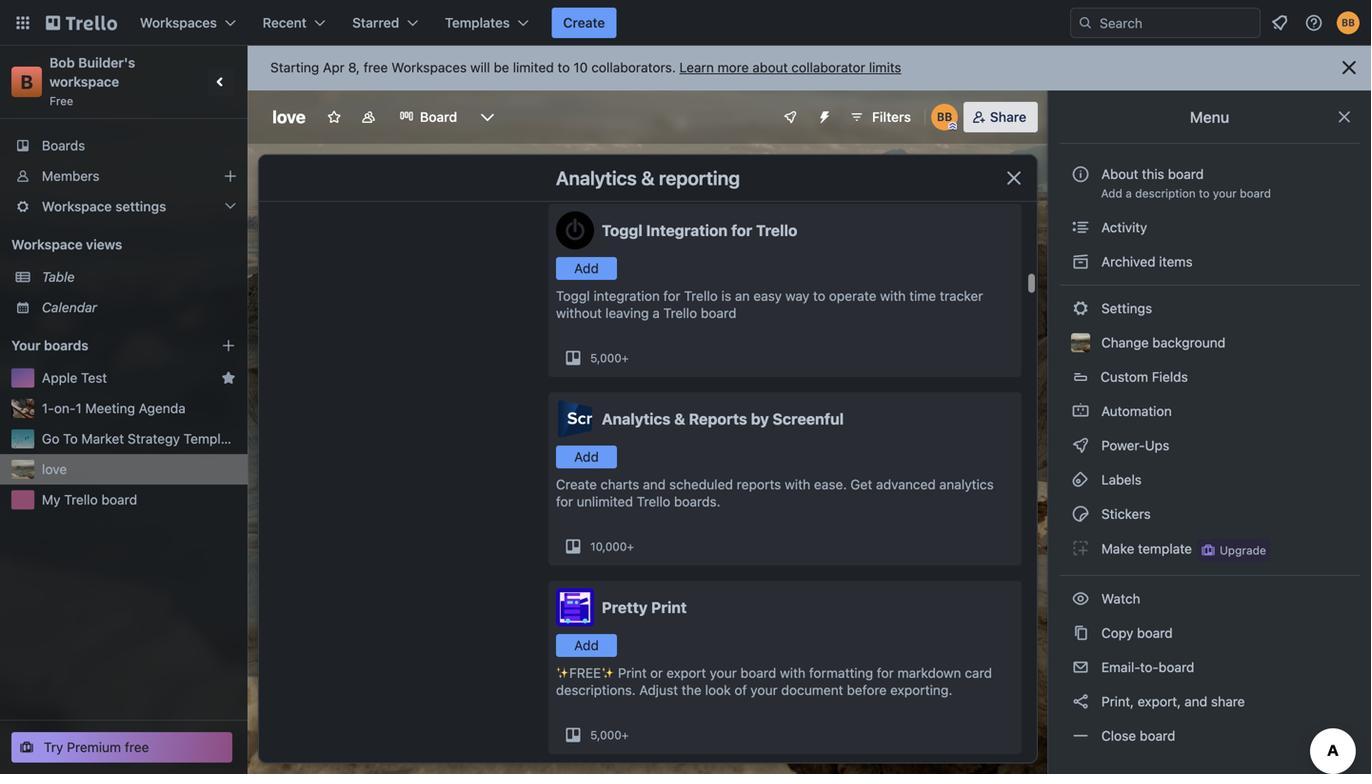 Task type: describe. For each thing, give the bounding box(es) containing it.
or
[[651, 665, 663, 681]]

sm image for settings
[[1072, 299, 1091, 318]]

markdown
[[898, 665, 962, 681]]

boards
[[42, 138, 85, 153]]

archived items link
[[1060, 247, 1360, 277]]

go to market strategy template
[[42, 431, 240, 447]]

to inside about this board add a description to your board
[[1199, 187, 1210, 200]]

1 horizontal spatial bob builder (bobbuilder40) image
[[1337, 11, 1360, 34]]

members link
[[0, 161, 248, 191]]

collaborators.
[[592, 60, 676, 75]]

charts
[[601, 477, 640, 492]]

b
[[20, 70, 33, 93]]

strategy
[[128, 431, 180, 447]]

upgrade button
[[1197, 539, 1271, 562]]

share
[[990, 109, 1027, 125]]

premium
[[67, 740, 121, 755]]

document
[[782, 683, 844, 698]]

calendar link
[[42, 298, 236, 317]]

operate
[[829, 288, 877, 304]]

workspace for workspace settings
[[42, 199, 112, 214]]

labels link
[[1060, 465, 1360, 495]]

share
[[1212, 694, 1246, 710]]

toggl for toggl integration for trello is an easy way to operate with time tracker without leaving a trello board
[[556, 288, 590, 304]]

workspaces button
[[129, 8, 248, 38]]

add for analytics & reports by screenful
[[575, 449, 599, 465]]

ups
[[1146, 438, 1170, 453]]

b link
[[11, 67, 42, 97]]

integration
[[594, 288, 660, 304]]

board down the love link
[[101, 492, 137, 508]]

on-
[[54, 401, 76, 416]]

meeting
[[85, 401, 135, 416]]

my trello board
[[42, 492, 137, 508]]

export,
[[1138, 694, 1182, 710]]

tracker
[[940, 288, 984, 304]]

your inside about this board add a description to your board
[[1213, 187, 1237, 200]]

to for tracker
[[813, 288, 826, 304]]

sm image for activity
[[1072, 218, 1091, 237]]

free
[[50, 94, 73, 108]]

1-
[[42, 401, 54, 416]]

the
[[682, 683, 702, 698]]

settings link
[[1060, 293, 1360, 324]]

+ for for
[[622, 352, 629, 365]]

your boards with 5 items element
[[11, 334, 192, 357]]

sm image for copy board
[[1072, 624, 1091, 643]]

print, export, and share
[[1098, 694, 1246, 710]]

add for pretty print
[[575, 638, 599, 653]]

custom fields button
[[1060, 362, 1360, 392]]

analytics for analytics & reports by screenful
[[602, 410, 671, 428]]

sm image for close board
[[1072, 727, 1091, 746]]

watch
[[1098, 591, 1145, 607]]

1
[[76, 401, 82, 416]]

will
[[471, 60, 490, 75]]

to for more
[[558, 60, 570, 75]]

email-to-board link
[[1060, 653, 1360, 683]]

a inside toggl integration for trello is an easy way to operate with time tracker without leaving a trello board
[[653, 305, 660, 321]]

bob builder's workspace free
[[50, 55, 139, 108]]

be
[[494, 60, 510, 75]]

workspace visible image
[[361, 110, 376, 125]]

add button for analytics
[[556, 446, 617, 469]]

fields
[[1152, 369, 1189, 385]]

bob builder's workspace link
[[50, 55, 139, 90]]

close board
[[1098, 728, 1176, 744]]

add board image
[[221, 338, 236, 353]]

5,000 + for pretty print
[[591, 729, 629, 742]]

analytics for analytics & reporting
[[556, 167, 637, 189]]

customize views image
[[478, 108, 497, 127]]

archived items
[[1098, 254, 1193, 270]]

boards link
[[0, 131, 248, 161]]

board up description
[[1169, 166, 1204, 182]]

boards
[[44, 338, 88, 353]]

and for charts
[[643, 477, 666, 492]]

share button
[[964, 102, 1038, 132]]

workspace navigation collapse icon image
[[208, 69, 234, 95]]

watch link
[[1060, 584, 1360, 614]]

sm image for stickers
[[1072, 505, 1091, 524]]

10,000 +
[[591, 540, 634, 553]]

to-
[[1141, 660, 1159, 675]]

toggl integration for trello is an easy way to operate with time tracker without leaving a trello board
[[556, 288, 984, 321]]

your
[[11, 338, 41, 353]]

apple test
[[42, 370, 107, 386]]

sm image for watch
[[1072, 590, 1091, 609]]

limits
[[869, 60, 902, 75]]

10,000
[[591, 540, 627, 553]]

2 vertical spatial +
[[622, 729, 629, 742]]

add inside about this board add a description to your board
[[1102, 187, 1123, 200]]

scheduled
[[670, 477, 733, 492]]

2 vertical spatial your
[[751, 683, 778, 698]]

reporting
[[659, 167, 740, 189]]

add button for toggl
[[556, 257, 617, 280]]

before
[[847, 683, 887, 698]]

board inside toggl integration for trello is an easy way to operate with time tracker without leaving a trello board
[[701, 305, 737, 321]]

toggl for toggl integration for trello
[[602, 221, 643, 240]]

time
[[910, 288, 937, 304]]

about this board add a description to your board
[[1102, 166, 1272, 200]]

items
[[1160, 254, 1193, 270]]

custom
[[1101, 369, 1149, 385]]

activity
[[1098, 220, 1148, 235]]

create charts and scheduled reports with ease. get advanced analytics for unlimited trello boards.
[[556, 477, 994, 510]]

sm image for automation
[[1072, 402, 1091, 421]]

archived
[[1102, 254, 1156, 270]]

easy
[[754, 288, 782, 304]]

Board name text field
[[263, 102, 315, 132]]

descriptions.
[[556, 683, 636, 698]]

limited
[[513, 60, 554, 75]]

sm image for email-to-board
[[1072, 658, 1091, 677]]

make template
[[1098, 541, 1193, 557]]

is
[[722, 288, 732, 304]]

create for create charts and scheduled reports with ease. get advanced analytics for unlimited trello boards.
[[556, 477, 597, 492]]

primary element
[[0, 0, 1372, 46]]

make
[[1102, 541, 1135, 557]]

power ups image
[[783, 110, 798, 125]]

1 vertical spatial your
[[710, 665, 737, 681]]

board
[[420, 109, 457, 125]]

change
[[1102, 335, 1149, 351]]

activity link
[[1060, 212, 1360, 243]]

+ for reports
[[627, 540, 634, 553]]

search image
[[1078, 15, 1094, 30]]

trello right "leaving"
[[664, 305, 697, 321]]



Task type: vqa. For each thing, say whether or not it's contained in the screenshot.
"1-" to the top
no



Task type: locate. For each thing, give the bounding box(es) containing it.
workspace up table
[[11, 237, 83, 252]]

with up "document"
[[780, 665, 806, 681]]

5 sm image from the top
[[1072, 693, 1091, 712]]

create inside button
[[563, 15, 605, 30]]

10
[[574, 60, 588, 75]]

templates button
[[434, 8, 541, 38]]

sm image left labels
[[1072, 471, 1091, 490]]

your right the of
[[751, 683, 778, 698]]

0 vertical spatial love
[[272, 107, 306, 127]]

0 horizontal spatial workspaces
[[140, 15, 217, 30]]

sm image inside labels link
[[1072, 471, 1091, 490]]

2 vertical spatial to
[[813, 288, 826, 304]]

add for toggl integration for trello
[[575, 261, 599, 276]]

to inside toggl integration for trello is an easy way to operate with time tracker without leaving a trello board
[[813, 288, 826, 304]]

with left time
[[880, 288, 906, 304]]

bob builder (bobbuilder40) image right open information menu icon
[[1337, 11, 1360, 34]]

automation image
[[810, 102, 836, 129]]

sm image inside email-to-board link
[[1072, 658, 1091, 677]]

sm image left activity
[[1072, 218, 1091, 237]]

toggl down analytics & reporting
[[602, 221, 643, 240]]

to left 10
[[558, 60, 570, 75]]

export
[[667, 665, 706, 681]]

sm image inside copy board link
[[1072, 624, 1091, 643]]

0 vertical spatial +
[[622, 352, 629, 365]]

apple
[[42, 370, 77, 386]]

close board link
[[1060, 721, 1360, 752]]

sm image inside print, export, and share link
[[1072, 693, 1091, 712]]

6 sm image from the top
[[1072, 727, 1091, 746]]

calendar
[[42, 300, 97, 315]]

learn more about collaborator limits link
[[680, 60, 902, 75]]

print inside ✨free✨ print or export your board with formatting for markdown card descriptions.  adjust the look of your document before exporting.
[[618, 665, 647, 681]]

0 horizontal spatial bob builder (bobbuilder40) image
[[931, 104, 958, 131]]

free inside button
[[125, 740, 149, 755]]

screenful
[[773, 410, 844, 428]]

sm image inside 'close board' link
[[1072, 727, 1091, 746]]

love left star or unstar board icon in the left of the page
[[272, 107, 306, 127]]

create up starting apr 8, free workspaces will be limited to 10 collaborators. learn more about collaborator limits
[[563, 15, 605, 30]]

0 vertical spatial bob builder (bobbuilder40) image
[[1337, 11, 1360, 34]]

to right way
[[813, 288, 826, 304]]

2 horizontal spatial your
[[1213, 187, 1237, 200]]

0 vertical spatial workspaces
[[140, 15, 217, 30]]

+ down unlimited
[[627, 540, 634, 553]]

sm image left print,
[[1072, 693, 1091, 712]]

Search field
[[1094, 9, 1260, 37]]

1 vertical spatial to
[[1199, 187, 1210, 200]]

workspace views
[[11, 237, 122, 252]]

settings
[[1098, 301, 1153, 316]]

add button for pretty
[[556, 634, 617, 657]]

board up activity link
[[1240, 187, 1272, 200]]

1 add button from the top
[[556, 257, 617, 280]]

board up to-
[[1138, 625, 1173, 641]]

add up ✨free✨
[[575, 638, 599, 653]]

5 sm image from the top
[[1072, 590, 1091, 609]]

5,000
[[591, 352, 622, 365], [591, 729, 622, 742]]

of
[[735, 683, 747, 698]]

0 vertical spatial analytics
[[556, 167, 637, 189]]

for inside toggl integration for trello is an easy way to operate with time tracker without leaving a trello board
[[664, 288, 681, 304]]

0 vertical spatial your
[[1213, 187, 1237, 200]]

table
[[42, 269, 75, 285]]

5,000 + for toggl integration for trello
[[591, 352, 629, 365]]

sm image for make template
[[1072, 539, 1091, 558]]

1 horizontal spatial your
[[751, 683, 778, 698]]

sm image left power-
[[1072, 436, 1091, 455]]

0 vertical spatial add button
[[556, 257, 617, 280]]

create up unlimited
[[556, 477, 597, 492]]

leaving
[[606, 305, 649, 321]]

pretty
[[602, 599, 648, 617]]

create button
[[552, 8, 617, 38]]

starred button
[[341, 8, 430, 38]]

sm image for print, export, and share
[[1072, 693, 1091, 712]]

about
[[753, 60, 788, 75]]

sm image for labels
[[1072, 471, 1091, 490]]

free right premium
[[125, 740, 149, 755]]

sm image inside watch link
[[1072, 590, 1091, 609]]

try
[[44, 740, 63, 755]]

boards.
[[674, 494, 721, 510]]

create for create
[[563, 15, 605, 30]]

formatting
[[810, 665, 874, 681]]

1 sm image from the top
[[1072, 218, 1091, 237]]

1 horizontal spatial print
[[652, 599, 687, 617]]

board inside ✨free✨ print or export your board with formatting for markdown card descriptions.  adjust the look of your document before exporting.
[[741, 665, 777, 681]]

add up without on the top
[[575, 261, 599, 276]]

add up unlimited
[[575, 449, 599, 465]]

without
[[556, 305, 602, 321]]

1 vertical spatial 5,000
[[591, 729, 622, 742]]

+ down descriptions.
[[622, 729, 629, 742]]

print right pretty
[[652, 599, 687, 617]]

trello inside my trello board link
[[64, 492, 98, 508]]

with inside toggl integration for trello is an easy way to operate with time tracker without leaving a trello board
[[880, 288, 906, 304]]

free right 8,
[[364, 60, 388, 75]]

love inside board name text box
[[272, 107, 306, 127]]

sm image inside "settings" link
[[1072, 299, 1091, 318]]

add down about
[[1102, 187, 1123, 200]]

2 sm image from the top
[[1072, 402, 1091, 421]]

sm image left close
[[1072, 727, 1091, 746]]

sm image inside automation link
[[1072, 402, 1091, 421]]

starting
[[271, 60, 319, 75]]

1 vertical spatial love
[[42, 462, 67, 477]]

3 add button from the top
[[556, 634, 617, 657]]

1 vertical spatial toggl
[[556, 288, 590, 304]]

description
[[1136, 187, 1196, 200]]

trello down charts
[[637, 494, 671, 510]]

sm image inside archived items link
[[1072, 252, 1091, 271]]

upgrade
[[1220, 544, 1267, 557]]

sm image left archived
[[1072, 252, 1091, 271]]

1 horizontal spatial toggl
[[602, 221, 643, 240]]

for
[[732, 221, 753, 240], [664, 288, 681, 304], [556, 494, 573, 510], [877, 665, 894, 681]]

1-on-1 meeting agenda
[[42, 401, 186, 416]]

sm image left make
[[1072, 539, 1091, 558]]

sm image left the stickers
[[1072, 505, 1091, 524]]

card
[[965, 665, 993, 681]]

2 5,000 + from the top
[[591, 729, 629, 742]]

workspaces up "workspace navigation collapse icon"
[[140, 15, 217, 30]]

get
[[851, 477, 873, 492]]

workspace for workspace views
[[11, 237, 83, 252]]

1 vertical spatial +
[[627, 540, 634, 553]]

sm image for power-ups
[[1072, 436, 1091, 455]]

create
[[563, 15, 605, 30], [556, 477, 597, 492]]

template
[[184, 431, 240, 447]]

workspaces inside dropdown button
[[140, 15, 217, 30]]

5,000 + down "leaving"
[[591, 352, 629, 365]]

1 vertical spatial analytics
[[602, 410, 671, 428]]

add
[[1102, 187, 1123, 200], [575, 261, 599, 276], [575, 449, 599, 465], [575, 638, 599, 653]]

0 vertical spatial 5,000 +
[[591, 352, 629, 365]]

0 vertical spatial print
[[652, 599, 687, 617]]

trello up easy
[[756, 221, 798, 240]]

0 vertical spatial &
[[641, 167, 655, 189]]

bob builder (bobbuilder40) image right filters
[[931, 104, 958, 131]]

5,000 down descriptions.
[[591, 729, 622, 742]]

go to market strategy template link
[[42, 430, 240, 449]]

copy
[[1102, 625, 1134, 641]]

1 horizontal spatial a
[[1126, 187, 1132, 200]]

and right charts
[[643, 477, 666, 492]]

1 horizontal spatial &
[[675, 410, 686, 428]]

0 vertical spatial 5,000
[[591, 352, 622, 365]]

2 vertical spatial add button
[[556, 634, 617, 657]]

a right "leaving"
[[653, 305, 660, 321]]

create inside create charts and scheduled reports with ease. get advanced analytics for unlimited trello boards.
[[556, 477, 597, 492]]

and left share
[[1185, 694, 1208, 710]]

sm image left watch
[[1072, 590, 1091, 609]]

0 horizontal spatial &
[[641, 167, 655, 189]]

with inside create charts and scheduled reports with ease. get advanced analytics for unlimited trello boards.
[[785, 477, 811, 492]]

& left reports
[[675, 410, 686, 428]]

1 5,000 from the top
[[591, 352, 622, 365]]

1 horizontal spatial love
[[272, 107, 306, 127]]

0 vertical spatial a
[[1126, 187, 1132, 200]]

power-ups link
[[1060, 431, 1360, 461]]

sm image left automation
[[1072, 402, 1091, 421]]

toggl inside toggl integration for trello is an easy way to operate with time tracker without leaving a trello board
[[556, 288, 590, 304]]

and for export,
[[1185, 694, 1208, 710]]

1 vertical spatial create
[[556, 477, 597, 492]]

2 5,000 from the top
[[591, 729, 622, 742]]

trello left is on the top of the page
[[684, 288, 718, 304]]

workspace down members
[[42, 199, 112, 214]]

board down the export,
[[1140, 728, 1176, 744]]

way
[[786, 288, 810, 304]]

go
[[42, 431, 59, 447]]

0 notifications image
[[1269, 11, 1292, 34]]

sm image inside the power-ups link
[[1072, 436, 1091, 455]]

0 vertical spatial free
[[364, 60, 388, 75]]

email-to-board
[[1098, 660, 1195, 675]]

recent button
[[251, 8, 337, 38]]

0 vertical spatial toggl
[[602, 221, 643, 240]]

& for reporting
[[641, 167, 655, 189]]

for inside create charts and scheduled reports with ease. get advanced analytics for unlimited trello boards.
[[556, 494, 573, 510]]

2 sm image from the top
[[1072, 299, 1091, 318]]

0 horizontal spatial print
[[618, 665, 647, 681]]

add button up without on the top
[[556, 257, 617, 280]]

toggl up without on the top
[[556, 288, 590, 304]]

0 horizontal spatial and
[[643, 477, 666, 492]]

members
[[42, 168, 100, 184]]

0 vertical spatial workspace
[[42, 199, 112, 214]]

+
[[622, 352, 629, 365], [627, 540, 634, 553], [622, 729, 629, 742]]

market
[[81, 431, 124, 447]]

1 vertical spatial and
[[1185, 694, 1208, 710]]

a down about
[[1126, 187, 1132, 200]]

copy board
[[1098, 625, 1173, 641]]

5,000 down "leaving"
[[591, 352, 622, 365]]

0 horizontal spatial free
[[125, 740, 149, 755]]

your up the look
[[710, 665, 737, 681]]

1 vertical spatial bob builder (bobbuilder40) image
[[931, 104, 958, 131]]

0 horizontal spatial your
[[710, 665, 737, 681]]

0 vertical spatial and
[[643, 477, 666, 492]]

1-on-1 meeting agenda link
[[42, 399, 236, 418]]

trello right my
[[64, 492, 98, 508]]

add button up ✨free✨
[[556, 634, 617, 657]]

starred icon image
[[221, 371, 236, 386]]

1 vertical spatial &
[[675, 410, 686, 428]]

trello
[[756, 221, 798, 240], [684, 288, 718, 304], [664, 305, 697, 321], [64, 492, 98, 508], [637, 494, 671, 510]]

0 horizontal spatial love
[[42, 462, 67, 477]]

starting apr 8, free workspaces will be limited to 10 collaborators. learn more about collaborator limits
[[271, 60, 902, 75]]

print for ✨free✨
[[618, 665, 647, 681]]

workspace settings
[[42, 199, 166, 214]]

power-
[[1102, 438, 1146, 453]]

1 vertical spatial a
[[653, 305, 660, 321]]

board up print, export, and share
[[1159, 660, 1195, 675]]

1 vertical spatial print
[[618, 665, 647, 681]]

collaborator
[[792, 60, 866, 75]]

sm image inside stickers link
[[1072, 505, 1091, 524]]

bob builder (bobbuilder40) image
[[1337, 11, 1360, 34], [931, 104, 958, 131]]

advanced
[[876, 477, 936, 492]]

0 vertical spatial create
[[563, 15, 605, 30]]

bob
[[50, 55, 75, 70]]

your boards
[[11, 338, 88, 353]]

board link
[[388, 102, 469, 132]]

apr
[[323, 60, 345, 75]]

1 sm image from the top
[[1072, 252, 1091, 271]]

workspaces up board link
[[392, 60, 467, 75]]

trello inside create charts and scheduled reports with ease. get advanced analytics for unlimited trello boards.
[[637, 494, 671, 510]]

add button
[[556, 257, 617, 280], [556, 446, 617, 469], [556, 634, 617, 657]]

add button up charts
[[556, 446, 617, 469]]

5,000 +
[[591, 352, 629, 365], [591, 729, 629, 742]]

5,000 for toggl integration for trello
[[591, 352, 622, 365]]

a inside about this board add a description to your board
[[1126, 187, 1132, 200]]

love link
[[42, 460, 236, 479]]

0 vertical spatial with
[[880, 288, 906, 304]]

reports
[[689, 410, 748, 428]]

your up activity link
[[1213, 187, 1237, 200]]

1 horizontal spatial workspaces
[[392, 60, 467, 75]]

+ down "leaving"
[[622, 352, 629, 365]]

sm image left copy
[[1072, 624, 1091, 643]]

0 horizontal spatial to
[[558, 60, 570, 75]]

integration
[[646, 221, 728, 240]]

& left reporting
[[641, 167, 655, 189]]

1 5,000 + from the top
[[591, 352, 629, 365]]

star or unstar board image
[[327, 110, 342, 125]]

1 horizontal spatial to
[[813, 288, 826, 304]]

to
[[63, 431, 78, 447]]

3 sm image from the top
[[1072, 436, 1091, 455]]

0 vertical spatial to
[[558, 60, 570, 75]]

to
[[558, 60, 570, 75], [1199, 187, 1210, 200], [813, 288, 826, 304]]

sm image for archived items
[[1072, 252, 1091, 271]]

an
[[735, 288, 750, 304]]

starred
[[352, 15, 399, 30]]

1 vertical spatial with
[[785, 477, 811, 492]]

my trello board link
[[42, 491, 236, 510]]

sm image
[[1072, 218, 1091, 237], [1072, 402, 1091, 421], [1072, 471, 1091, 490], [1072, 539, 1091, 558], [1072, 693, 1091, 712], [1072, 727, 1091, 746]]

1 vertical spatial add button
[[556, 446, 617, 469]]

1 vertical spatial 5,000 +
[[591, 729, 629, 742]]

to up activity link
[[1199, 187, 1210, 200]]

2 vertical spatial with
[[780, 665, 806, 681]]

print for pretty
[[652, 599, 687, 617]]

sm image inside activity link
[[1072, 218, 1091, 237]]

back to home image
[[46, 8, 117, 38]]

workspaces
[[140, 15, 217, 30], [392, 60, 467, 75]]

1 vertical spatial free
[[125, 740, 149, 755]]

sm image
[[1072, 252, 1091, 271], [1072, 299, 1091, 318], [1072, 436, 1091, 455], [1072, 505, 1091, 524], [1072, 590, 1091, 609], [1072, 624, 1091, 643], [1072, 658, 1091, 677]]

1 vertical spatial workspace
[[11, 237, 83, 252]]

board up the of
[[741, 665, 777, 681]]

4 sm image from the top
[[1072, 505, 1091, 524]]

and inside create charts and scheduled reports with ease. get advanced analytics for unlimited trello boards.
[[643, 477, 666, 492]]

love up my
[[42, 462, 67, 477]]

print left or
[[618, 665, 647, 681]]

workspace inside popup button
[[42, 199, 112, 214]]

8,
[[348, 60, 360, 75]]

0 horizontal spatial toggl
[[556, 288, 590, 304]]

5,000 + down descriptions.
[[591, 729, 629, 742]]

4 sm image from the top
[[1072, 539, 1091, 558]]

sm image left email-
[[1072, 658, 1091, 677]]

7 sm image from the top
[[1072, 658, 1091, 677]]

2 horizontal spatial to
[[1199, 187, 1210, 200]]

3 sm image from the top
[[1072, 471, 1091, 490]]

about
[[1102, 166, 1139, 182]]

& for reports
[[675, 410, 686, 428]]

labels
[[1098, 472, 1142, 488]]

with inside ✨free✨ print or export your board with formatting for markdown card descriptions.  adjust the look of your document before exporting.
[[780, 665, 806, 681]]

your
[[1213, 187, 1237, 200], [710, 665, 737, 681], [751, 683, 778, 698]]

6 sm image from the top
[[1072, 624, 1091, 643]]

open information menu image
[[1305, 13, 1324, 32]]

filters button
[[844, 102, 917, 132]]

0 horizontal spatial a
[[653, 305, 660, 321]]

board down is on the top of the page
[[701, 305, 737, 321]]

analytics
[[556, 167, 637, 189], [602, 410, 671, 428]]

1 horizontal spatial and
[[1185, 694, 1208, 710]]

exporting.
[[891, 683, 953, 698]]

for inside ✨free✨ print or export your board with formatting for markdown card descriptions.  adjust the look of your document before exporting.
[[877, 665, 894, 681]]

1 vertical spatial workspaces
[[392, 60, 467, 75]]

sm image left settings
[[1072, 299, 1091, 318]]

with left ease.
[[785, 477, 811, 492]]

analytics & reporting
[[556, 167, 740, 189]]

1 horizontal spatial free
[[364, 60, 388, 75]]

change background link
[[1060, 328, 1360, 358]]

this member is an admin of this board. image
[[949, 122, 957, 131]]

2 add button from the top
[[556, 446, 617, 469]]

5,000 for pretty print
[[591, 729, 622, 742]]

builder's
[[78, 55, 135, 70]]



